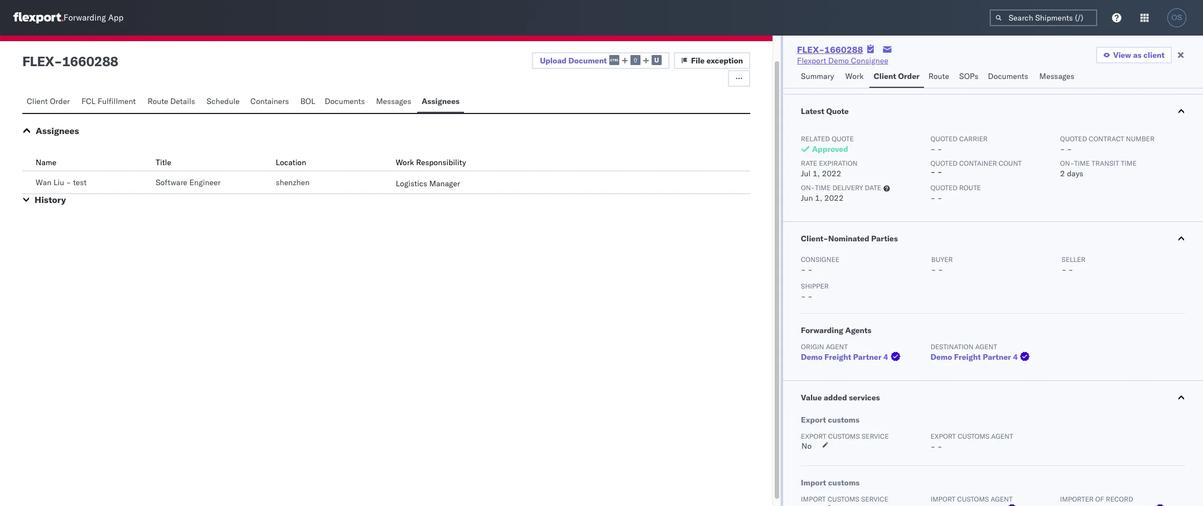 Task type: describe. For each thing, give the bounding box(es) containing it.
import for import customs
[[801, 479, 826, 489]]

assignees inside 'button'
[[422, 96, 460, 106]]

time for on-time transit time 2 days
[[1074, 159, 1090, 168]]

history
[[35, 194, 66, 206]]

count
[[999, 159, 1022, 168]]

1 horizontal spatial documents button
[[984, 66, 1035, 88]]

service for import customs service
[[861, 496, 889, 504]]

consignee - -
[[801, 256, 840, 275]]

schedule button
[[202, 91, 246, 113]]

related
[[801, 135, 830, 143]]

work responsibility
[[396, 158, 466, 168]]

customs for export customs
[[828, 416, 860, 426]]

manager
[[429, 179, 460, 189]]

client-
[[801, 234, 828, 244]]

route for route details
[[148, 96, 168, 106]]

jun
[[801, 193, 813, 203]]

agents
[[845, 326, 872, 336]]

route
[[959, 184, 981, 192]]

import for import customs agent
[[931, 496, 956, 504]]

on-time transit time 2 days
[[1060, 159, 1137, 179]]

time for on-time delivery date
[[815, 184, 831, 192]]

os
[[1172, 13, 1182, 22]]

upload document button
[[532, 52, 669, 69]]

view as client button
[[1096, 47, 1172, 64]]

wan
[[36, 178, 51, 188]]

0 vertical spatial messages button
[[1035, 66, 1081, 88]]

quote
[[826, 106, 849, 116]]

app
[[108, 13, 123, 23]]

on-time delivery date
[[801, 184, 882, 192]]

route for route
[[929, 71, 949, 81]]

summary
[[801, 71, 834, 81]]

wan liu - test
[[36, 178, 87, 188]]

logistics
[[396, 179, 427, 189]]

flexport demo consignee link
[[797, 55, 888, 66]]

import customs agent
[[931, 496, 1013, 504]]

containers
[[250, 96, 289, 106]]

bol
[[300, 96, 315, 106]]

0 vertical spatial consignee
[[851, 56, 888, 66]]

work button
[[841, 66, 869, 88]]

demo freight partner 4 link for origin agent
[[801, 352, 903, 363]]

fcl fulfillment
[[81, 96, 136, 106]]

customs for import customs service
[[828, 496, 860, 504]]

date
[[865, 184, 882, 192]]

record
[[1106, 496, 1133, 504]]

as
[[1133, 50, 1142, 60]]

seller
[[1062, 256, 1086, 264]]

latest
[[801, 106, 824, 116]]

upload
[[540, 55, 567, 66]]

flexport demo consignee
[[797, 56, 888, 66]]

0 vertical spatial order
[[898, 71, 920, 81]]

destination agent
[[931, 343, 997, 352]]

approved
[[812, 144, 848, 154]]

jul
[[801, 169, 811, 179]]

quote
[[832, 135, 854, 143]]

quoted route - -
[[931, 184, 981, 203]]

fulfillment
[[98, 96, 136, 106]]

1 vertical spatial 1,
[[815, 193, 822, 203]]

details
[[170, 96, 195, 106]]

1 vertical spatial client
[[27, 96, 48, 106]]

days
[[1067, 169, 1084, 179]]

demo for origin agent
[[801, 353, 823, 363]]

on- for on-time transit time 2 days
[[1060, 159, 1074, 168]]

import for import customs service
[[801, 496, 826, 504]]

quoted container count - -
[[931, 159, 1022, 177]]

exception
[[707, 56, 743, 66]]

export customs agent - -
[[931, 433, 1013, 452]]

forwarding agents
[[801, 326, 872, 336]]

number
[[1126, 135, 1155, 143]]

import customs
[[801, 479, 860, 489]]

value added services button
[[783, 382, 1203, 415]]

customs for import customs agent
[[957, 496, 989, 504]]

demo freight partner 4 for destination
[[931, 353, 1018, 363]]

4 for origin agent
[[884, 353, 888, 363]]

quoted for quoted carrier - -
[[931, 135, 958, 143]]

1 vertical spatial consignee
[[801, 256, 840, 264]]

client
[[1144, 50, 1165, 60]]

name
[[36, 158, 56, 168]]

work for work
[[845, 71, 864, 81]]

flexport
[[797, 56, 826, 66]]

2
[[1060, 169, 1065, 179]]

destination
[[931, 343, 974, 352]]

0 horizontal spatial client order
[[27, 96, 70, 106]]

4 for destination agent
[[1013, 353, 1018, 363]]

0 vertical spatial assignees button
[[417, 91, 464, 113]]

client-nominated parties button
[[783, 222, 1203, 256]]

import customs service
[[801, 496, 889, 504]]

forwarding app
[[64, 13, 123, 23]]

flex-1660288
[[797, 44, 863, 55]]

quoted carrier - -
[[931, 135, 988, 154]]

freight for origin
[[825, 353, 851, 363]]

container
[[959, 159, 997, 168]]

transit
[[1092, 159, 1119, 168]]



Task type: locate. For each thing, give the bounding box(es) containing it.
1 horizontal spatial client order button
[[869, 66, 924, 88]]

client order
[[874, 71, 920, 81], [27, 96, 70, 106]]

quoted left route
[[931, 184, 958, 192]]

0 horizontal spatial messages button
[[372, 91, 417, 113]]

route
[[929, 71, 949, 81], [148, 96, 168, 106]]

value added services
[[801, 393, 880, 403]]

quoted
[[931, 135, 958, 143], [1060, 135, 1087, 143], [931, 159, 958, 168], [931, 184, 958, 192]]

1 vertical spatial forwarding
[[801, 326, 843, 336]]

route button
[[924, 66, 955, 88]]

documents for the leftmost documents button
[[325, 96, 365, 106]]

1 horizontal spatial messages
[[1040, 71, 1075, 81]]

view as client
[[1113, 50, 1165, 60]]

freight down origin agent
[[825, 353, 851, 363]]

1 horizontal spatial assignees button
[[417, 91, 464, 113]]

work down 'flexport demo consignee'
[[845, 71, 864, 81]]

route inside the route button
[[929, 71, 949, 81]]

1 horizontal spatial freight
[[954, 353, 981, 363]]

0 vertical spatial documents button
[[984, 66, 1035, 88]]

2 horizontal spatial demo
[[931, 353, 952, 363]]

latest quote
[[801, 106, 849, 116]]

quoted down quoted carrier - -
[[931, 159, 958, 168]]

quoted inside quoted carrier - -
[[931, 135, 958, 143]]

buyer
[[931, 256, 953, 264]]

1 vertical spatial messages button
[[372, 91, 417, 113]]

0 vertical spatial 2022
[[822, 169, 841, 179]]

0 horizontal spatial documents
[[325, 96, 365, 106]]

freight down destination agent
[[954, 353, 981, 363]]

view
[[1113, 50, 1131, 60]]

partner for origin agent
[[853, 353, 882, 363]]

1 horizontal spatial demo freight partner 4 link
[[931, 352, 1032, 363]]

partner down destination agent
[[983, 353, 1011, 363]]

on- inside on-time transit time 2 days
[[1060, 159, 1074, 168]]

forwarding for forwarding app
[[64, 13, 106, 23]]

route left sops
[[929, 71, 949, 81]]

parties
[[871, 234, 898, 244]]

0 vertical spatial client order
[[874, 71, 920, 81]]

containers button
[[246, 91, 296, 113]]

quoted left 'contract'
[[1060, 135, 1087, 143]]

0 horizontal spatial on-
[[801, 184, 815, 192]]

quoted for quoted container count - -
[[931, 159, 958, 168]]

0 vertical spatial service
[[862, 433, 889, 441]]

work inside "button"
[[845, 71, 864, 81]]

1 horizontal spatial messages button
[[1035, 66, 1081, 88]]

upload document
[[540, 55, 607, 66]]

shipper
[[801, 282, 829, 291]]

seller - -
[[1062, 256, 1086, 275]]

demo freight partner 4 link for destination agent
[[931, 352, 1032, 363]]

flex - 1660288
[[22, 53, 118, 70]]

2 freight from the left
[[954, 353, 981, 363]]

value
[[801, 393, 822, 403]]

export inside export customs agent - -
[[931, 433, 956, 441]]

2022 down on-time delivery date in the right of the page
[[824, 193, 844, 203]]

work for work responsibility
[[396, 158, 414, 168]]

shenzhen
[[276, 178, 310, 188]]

0 horizontal spatial partner
[[853, 353, 882, 363]]

1 horizontal spatial 1660288
[[825, 44, 863, 55]]

schedule
[[207, 96, 240, 106]]

origin
[[801, 343, 824, 352]]

liu
[[53, 178, 64, 188]]

1 horizontal spatial client order
[[874, 71, 920, 81]]

consignee up work "button"
[[851, 56, 888, 66]]

2 horizontal spatial time
[[1121, 159, 1137, 168]]

1 horizontal spatial work
[[845, 71, 864, 81]]

0 horizontal spatial time
[[815, 184, 831, 192]]

shipper - -
[[801, 282, 829, 302]]

latest quote button
[[783, 95, 1203, 128]]

1 vertical spatial order
[[50, 96, 70, 106]]

0 vertical spatial documents
[[988, 71, 1028, 81]]

demo freight partner 4 down origin agent
[[801, 353, 888, 363]]

summary button
[[797, 66, 841, 88]]

customs
[[828, 416, 860, 426], [828, 433, 860, 441], [958, 433, 990, 441], [828, 479, 860, 489], [828, 496, 860, 504], [957, 496, 989, 504]]

documents right bol button
[[325, 96, 365, 106]]

quoted for quoted contract number - - rate expiration jul 1, 2022
[[1060, 135, 1087, 143]]

freight for destination
[[954, 353, 981, 363]]

1 vertical spatial assignees
[[36, 125, 79, 136]]

partner down agents
[[853, 353, 882, 363]]

0 horizontal spatial demo freight partner 4
[[801, 353, 888, 363]]

time up jun 1, 2022 at top right
[[815, 184, 831, 192]]

0 horizontal spatial forwarding
[[64, 13, 106, 23]]

1 partner from the left
[[853, 353, 882, 363]]

1 horizontal spatial route
[[929, 71, 949, 81]]

2 partner from the left
[[983, 353, 1011, 363]]

2022 down "expiration"
[[822, 169, 841, 179]]

0 horizontal spatial client
[[27, 96, 48, 106]]

flex
[[22, 53, 54, 70]]

0 horizontal spatial demo freight partner 4 link
[[801, 352, 903, 363]]

flex-1660288 link
[[797, 44, 863, 55]]

2 4 from the left
[[1013, 353, 1018, 363]]

1 horizontal spatial time
[[1074, 159, 1090, 168]]

0 vertical spatial 1,
[[813, 169, 820, 179]]

documents up latest quote button
[[988, 71, 1028, 81]]

0 horizontal spatial documents button
[[320, 91, 372, 113]]

0 vertical spatial on-
[[1060, 159, 1074, 168]]

0 vertical spatial client order button
[[869, 66, 924, 88]]

fcl fulfillment button
[[77, 91, 143, 113]]

agent
[[826, 343, 848, 352], [975, 343, 997, 352], [991, 433, 1013, 441], [991, 496, 1013, 504]]

1 horizontal spatial forwarding
[[801, 326, 843, 336]]

1 service from the top
[[862, 433, 889, 441]]

quoted inside quoted contract number - - rate expiration jul 1, 2022
[[1060, 135, 1087, 143]]

demo freight partner 4 down destination agent
[[931, 353, 1018, 363]]

documents button
[[984, 66, 1035, 88], [320, 91, 372, 113]]

buyer - -
[[931, 256, 953, 275]]

1660288 up 'flexport demo consignee'
[[825, 44, 863, 55]]

order left fcl
[[50, 96, 70, 106]]

on- up '2'
[[1060, 159, 1074, 168]]

service
[[862, 433, 889, 441], [861, 496, 889, 504]]

quoted left carrier
[[931, 135, 958, 143]]

1 demo freight partner 4 link from the left
[[801, 352, 903, 363]]

quoted inside the quoted route - -
[[931, 184, 958, 192]]

demo for destination agent
[[931, 353, 952, 363]]

time up days
[[1074, 159, 1090, 168]]

work
[[845, 71, 864, 81], [396, 158, 414, 168]]

demo freight partner 4 link down destination agent
[[931, 352, 1032, 363]]

documents button right the bol
[[320, 91, 372, 113]]

1 horizontal spatial client
[[874, 71, 896, 81]]

demo
[[828, 56, 849, 66], [801, 353, 823, 363], [931, 353, 952, 363]]

export for export customs
[[801, 416, 826, 426]]

contract
[[1089, 135, 1124, 143]]

client right work "button"
[[874, 71, 896, 81]]

0 horizontal spatial work
[[396, 158, 414, 168]]

1 horizontal spatial partner
[[983, 353, 1011, 363]]

assignees button
[[417, 91, 464, 113], [36, 125, 79, 136]]

0 vertical spatial route
[[929, 71, 949, 81]]

route left the details
[[148, 96, 168, 106]]

freight
[[825, 353, 851, 363], [954, 353, 981, 363]]

sops button
[[955, 66, 984, 88]]

2 demo freight partner 4 from the left
[[931, 353, 1018, 363]]

1 vertical spatial work
[[396, 158, 414, 168]]

forwarding for forwarding agents
[[801, 326, 843, 336]]

route details button
[[143, 91, 202, 113]]

export customs
[[801, 416, 860, 426]]

documents for right documents button
[[988, 71, 1028, 81]]

1 vertical spatial 2022
[[824, 193, 844, 203]]

software engineer
[[156, 178, 221, 188]]

quoted for quoted route - -
[[931, 184, 958, 192]]

-
[[54, 53, 62, 70], [931, 144, 936, 154], [938, 144, 942, 154], [1060, 144, 1065, 154], [1067, 144, 1072, 154], [931, 167, 936, 177], [938, 167, 942, 177], [66, 178, 71, 188], [931, 193, 936, 203], [938, 193, 942, 203], [801, 265, 806, 275], [808, 265, 813, 275], [931, 265, 936, 275], [938, 265, 943, 275], [1062, 265, 1067, 275], [1069, 265, 1073, 275], [801, 292, 806, 302], [808, 292, 813, 302], [931, 442, 936, 452], [938, 442, 942, 452]]

flexport. image
[[13, 12, 64, 23]]

demo down flex-1660288
[[828, 56, 849, 66]]

document
[[568, 55, 607, 66]]

1 vertical spatial assignees button
[[36, 125, 79, 136]]

1 vertical spatial client order button
[[22, 91, 77, 113]]

0 horizontal spatial assignees
[[36, 125, 79, 136]]

1 horizontal spatial consignee
[[851, 56, 888, 66]]

1, right jun
[[815, 193, 822, 203]]

messages button
[[1035, 66, 1081, 88], [372, 91, 417, 113]]

0 vertical spatial work
[[845, 71, 864, 81]]

forwarding up origin agent
[[801, 326, 843, 336]]

no
[[802, 442, 812, 452]]

1 vertical spatial documents
[[325, 96, 365, 106]]

quoted contract number - - rate expiration jul 1, 2022
[[801, 135, 1155, 179]]

client order right work "button"
[[874, 71, 920, 81]]

route details
[[148, 96, 195, 106]]

client down flex
[[27, 96, 48, 106]]

importer of record
[[1060, 496, 1133, 504]]

messages
[[1040, 71, 1075, 81], [376, 96, 411, 106]]

demo freight partner 4
[[801, 353, 888, 363], [931, 353, 1018, 363]]

customs for export customs agent - -
[[958, 433, 990, 441]]

carrier
[[959, 135, 988, 143]]

order
[[898, 71, 920, 81], [50, 96, 70, 106]]

customs inside export customs agent - -
[[958, 433, 990, 441]]

demo freight partner 4 link down agents
[[801, 352, 903, 363]]

software
[[156, 178, 187, 188]]

0 vertical spatial client
[[874, 71, 896, 81]]

export for export customs service
[[801, 433, 827, 441]]

sops
[[959, 71, 979, 81]]

demo down destination
[[931, 353, 952, 363]]

agent inside export customs agent - -
[[991, 433, 1013, 441]]

history button
[[35, 194, 66, 206]]

2 demo freight partner 4 link from the left
[[931, 352, 1032, 363]]

1 demo freight partner 4 from the left
[[801, 353, 888, 363]]

forwarding left "app"
[[64, 13, 106, 23]]

route inside route details button
[[148, 96, 168, 106]]

0 horizontal spatial 1660288
[[62, 53, 118, 70]]

1 horizontal spatial demo freight partner 4
[[931, 353, 1018, 363]]

1 vertical spatial route
[[148, 96, 168, 106]]

file
[[691, 56, 705, 66]]

service for export customs service
[[862, 433, 889, 441]]

client order left fcl
[[27, 96, 70, 106]]

0 horizontal spatial demo
[[801, 353, 823, 363]]

on-
[[1060, 159, 1074, 168], [801, 184, 815, 192]]

test
[[73, 178, 87, 188]]

fcl
[[81, 96, 96, 106]]

1 vertical spatial messages
[[376, 96, 411, 106]]

0 horizontal spatial client order button
[[22, 91, 77, 113]]

expiration
[[819, 159, 858, 168]]

1, right jul
[[813, 169, 820, 179]]

time right the transit
[[1121, 159, 1137, 168]]

location
[[276, 158, 306, 168]]

demo down origin
[[801, 353, 823, 363]]

customs for export customs service
[[828, 433, 860, 441]]

on- up jun
[[801, 184, 815, 192]]

customs for import customs
[[828, 479, 860, 489]]

order left the route button
[[898, 71, 920, 81]]

documents button up latest quote button
[[984, 66, 1035, 88]]

2022
[[822, 169, 841, 179], [824, 193, 844, 203]]

0 vertical spatial assignees
[[422, 96, 460, 106]]

quoted inside quoted container count - -
[[931, 159, 958, 168]]

demo freight partner 4 for origin
[[801, 353, 888, 363]]

1 horizontal spatial documents
[[988, 71, 1028, 81]]

1660288 up fcl
[[62, 53, 118, 70]]

1 vertical spatial service
[[861, 496, 889, 504]]

1 vertical spatial documents button
[[320, 91, 372, 113]]

os button
[[1164, 5, 1190, 31]]

0 horizontal spatial freight
[[825, 353, 851, 363]]

1 vertical spatial client order
[[27, 96, 70, 106]]

1 freight from the left
[[825, 353, 851, 363]]

2 service from the top
[[861, 496, 889, 504]]

0 horizontal spatial order
[[50, 96, 70, 106]]

consignee down client-
[[801, 256, 840, 264]]

1 horizontal spatial 4
[[1013, 353, 1018, 363]]

1 horizontal spatial assignees
[[422, 96, 460, 106]]

export customs service
[[801, 433, 889, 441]]

assignees
[[422, 96, 460, 106], [36, 125, 79, 136]]

client-nominated parties
[[801, 234, 898, 244]]

0 vertical spatial forwarding
[[64, 13, 106, 23]]

demo freight partner 4 link
[[801, 352, 903, 363], [931, 352, 1032, 363]]

file exception
[[691, 56, 743, 66]]

documents
[[988, 71, 1028, 81], [325, 96, 365, 106]]

Search Shipments (/) text field
[[990, 9, 1097, 26]]

1 4 from the left
[[884, 353, 888, 363]]

flex-
[[797, 44, 825, 55]]

services
[[849, 393, 880, 403]]

0 horizontal spatial 4
[[884, 353, 888, 363]]

0 horizontal spatial route
[[148, 96, 168, 106]]

1 horizontal spatial order
[[898, 71, 920, 81]]

0 horizontal spatial assignees button
[[36, 125, 79, 136]]

2022 inside quoted contract number - - rate expiration jul 1, 2022
[[822, 169, 841, 179]]

1 vertical spatial on-
[[801, 184, 815, 192]]

title
[[156, 158, 171, 168]]

bol button
[[296, 91, 320, 113]]

on- for on-time delivery date
[[801, 184, 815, 192]]

0 horizontal spatial messages
[[376, 96, 411, 106]]

1 horizontal spatial demo
[[828, 56, 849, 66]]

responsibility
[[416, 158, 466, 168]]

0 horizontal spatial consignee
[[801, 256, 840, 264]]

0 vertical spatial messages
[[1040, 71, 1075, 81]]

delivery
[[833, 184, 863, 192]]

partner for destination agent
[[983, 353, 1011, 363]]

1 horizontal spatial on-
[[1060, 159, 1074, 168]]

1, inside quoted contract number - - rate expiration jul 1, 2022
[[813, 169, 820, 179]]

importer
[[1060, 496, 1094, 504]]

client
[[874, 71, 896, 81], [27, 96, 48, 106]]

work up logistics
[[396, 158, 414, 168]]



Task type: vqa. For each thing, say whether or not it's contained in the screenshot.
Destination Freight
yes



